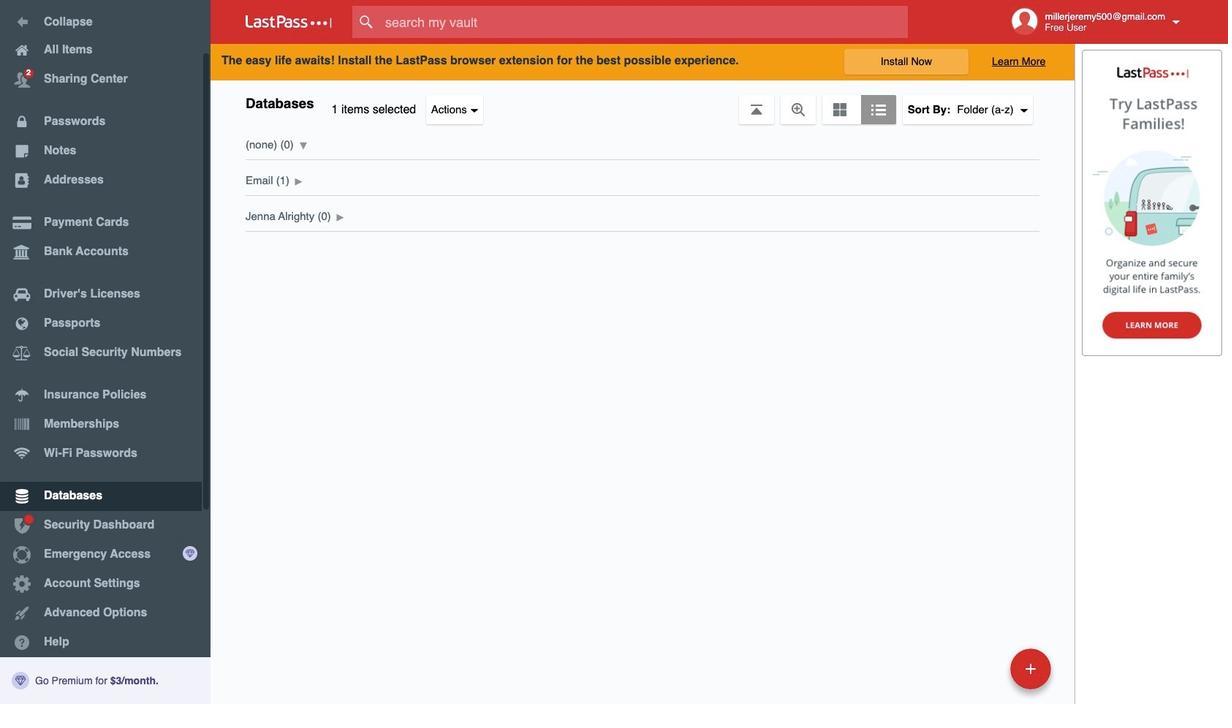 Task type: locate. For each thing, give the bounding box(es) containing it.
search my vault text field
[[353, 6, 937, 38]]



Task type: vqa. For each thing, say whether or not it's contained in the screenshot.
dialog
no



Task type: describe. For each thing, give the bounding box(es) containing it.
new item navigation
[[910, 644, 1061, 704]]

Search search field
[[353, 6, 937, 38]]

lastpass image
[[246, 15, 332, 29]]

new item element
[[910, 648, 1057, 690]]

main navigation navigation
[[0, 0, 211, 704]]

vault options navigation
[[211, 80, 1075, 124]]



